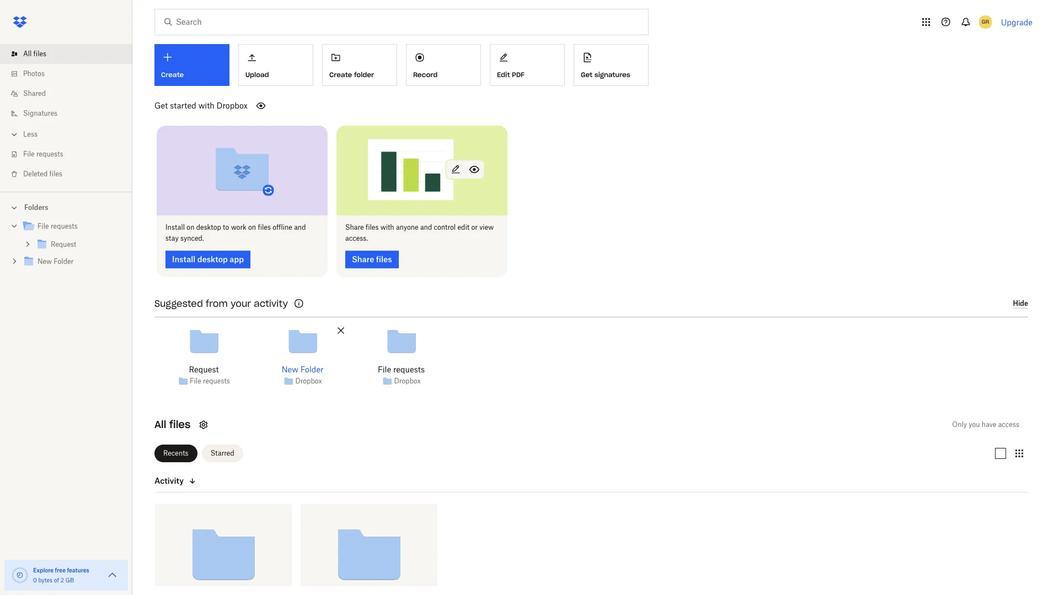 Task type: locate. For each thing, give the bounding box(es) containing it.
file requests
[[23, 150, 63, 158], [38, 222, 78, 231], [378, 365, 425, 374], [190, 377, 230, 386]]

gb
[[65, 578, 74, 584]]

upload
[[246, 71, 269, 79]]

1 horizontal spatial create
[[329, 71, 352, 79]]

only you have access
[[953, 421, 1020, 429]]

0 horizontal spatial new folder link
[[22, 255, 124, 270]]

with
[[198, 101, 215, 110], [381, 223, 394, 231]]

work
[[231, 223, 247, 231]]

get left started
[[155, 101, 168, 110]]

1 vertical spatial new folder
[[282, 365, 324, 374]]

create button
[[155, 44, 230, 86]]

1 vertical spatial with
[[381, 223, 394, 231]]

on right work
[[248, 223, 256, 231]]

and inside install on desktop to work on files offline and stay synced.
[[294, 223, 306, 231]]

new
[[38, 258, 52, 266], [282, 365, 298, 374]]

access
[[999, 421, 1020, 429]]

0 horizontal spatial create
[[161, 71, 184, 79]]

files down share files with anyone and control edit or view access.
[[376, 255, 392, 264]]

0 vertical spatial all files
[[23, 50, 46, 58]]

create up started
[[161, 71, 184, 79]]

explore
[[33, 568, 54, 574]]

activity
[[155, 477, 184, 486]]

folder
[[54, 258, 74, 266], [301, 365, 324, 374]]

all
[[23, 50, 32, 58], [155, 419, 166, 431]]

record button
[[406, 44, 481, 86]]

folders button
[[0, 199, 132, 216]]

suggested from your activity
[[155, 298, 288, 309]]

share inside share files with anyone and control edit or view access.
[[345, 223, 364, 231]]

1 horizontal spatial folder
[[301, 365, 324, 374]]

install inside install on desktop to work on files offline and stay synced.
[[166, 223, 185, 231]]

and
[[294, 223, 306, 231], [420, 223, 432, 231]]

get inside button
[[581, 71, 593, 79]]

0 horizontal spatial and
[[294, 223, 306, 231]]

folder, new folder row
[[301, 504, 438, 596]]

record
[[413, 71, 438, 79]]

upgrade
[[1001, 17, 1033, 27]]

0 horizontal spatial folder
[[54, 258, 74, 266]]

0 vertical spatial new
[[38, 258, 52, 266]]

share for share files
[[352, 255, 374, 264]]

0 vertical spatial install
[[166, 223, 185, 231]]

install down synced.
[[172, 255, 196, 264]]

0 vertical spatial desktop
[[196, 223, 221, 231]]

create inside popup button
[[161, 71, 184, 79]]

get left signatures
[[581, 71, 593, 79]]

new folder link
[[22, 255, 124, 270], [282, 364, 324, 376]]

0 horizontal spatial request
[[51, 241, 76, 249]]

install desktop app
[[172, 255, 244, 264]]

2 dropbox link from the left
[[394, 376, 421, 387]]

file requests link
[[9, 145, 132, 164], [22, 220, 124, 235], [378, 364, 425, 376], [190, 376, 230, 387]]

1 horizontal spatial on
[[248, 223, 256, 231]]

share up access.
[[345, 223, 364, 231]]

1 vertical spatial get
[[155, 101, 168, 110]]

0 horizontal spatial get
[[155, 101, 168, 110]]

0 vertical spatial with
[[198, 101, 215, 110]]

with for files
[[381, 223, 394, 231]]

photos link
[[9, 64, 132, 84]]

desktop inside button
[[197, 255, 228, 264]]

1 horizontal spatial dropbox
[[295, 377, 322, 386]]

file inside list
[[23, 150, 35, 158]]

on up synced.
[[187, 223, 194, 231]]

folder
[[354, 71, 374, 79]]

create left folder
[[329, 71, 352, 79]]

requests
[[36, 150, 63, 158], [51, 222, 78, 231], [393, 365, 425, 374], [203, 377, 230, 386]]

share
[[345, 223, 364, 231], [352, 255, 374, 264]]

1 horizontal spatial request link
[[189, 364, 219, 376]]

request
[[51, 241, 76, 249], [189, 365, 219, 374]]

0 horizontal spatial all
[[23, 50, 32, 58]]

0 vertical spatial get
[[581, 71, 593, 79]]

share inside button
[[352, 255, 374, 264]]

signatures
[[23, 109, 57, 118]]

access.
[[345, 234, 368, 243]]

request link
[[35, 238, 124, 253], [189, 364, 219, 376]]

0 horizontal spatial new folder
[[38, 258, 74, 266]]

0 horizontal spatial request link
[[35, 238, 124, 253]]

1 vertical spatial new folder link
[[282, 364, 324, 376]]

create for create
[[161, 71, 184, 79]]

0 vertical spatial new folder link
[[22, 255, 124, 270]]

1 and from the left
[[294, 223, 306, 231]]

files up access.
[[366, 223, 379, 231]]

2 and from the left
[[420, 223, 432, 231]]

desktop left the to
[[196, 223, 221, 231]]

file inside group
[[38, 222, 49, 231]]

all files up recents
[[155, 419, 191, 431]]

view
[[480, 223, 494, 231]]

with right started
[[198, 101, 215, 110]]

0 horizontal spatial dropbox link
[[295, 376, 322, 387]]

0 vertical spatial all
[[23, 50, 32, 58]]

0 vertical spatial folder
[[54, 258, 74, 266]]

get started with dropbox
[[155, 101, 248, 110]]

desktop left app
[[197, 255, 228, 264]]

file requests inside group
[[38, 222, 78, 231]]

hide button
[[1013, 300, 1029, 309]]

1 dropbox link from the left
[[295, 376, 322, 387]]

1 vertical spatial request link
[[189, 364, 219, 376]]

1 vertical spatial share
[[352, 255, 374, 264]]

dropbox
[[217, 101, 248, 110], [295, 377, 322, 386], [394, 377, 421, 386]]

get signatures button
[[574, 44, 649, 86]]

on
[[187, 223, 194, 231], [248, 223, 256, 231]]

folder, file requests row
[[155, 504, 292, 596]]

features
[[67, 568, 89, 574]]

list
[[0, 38, 132, 192]]

folders
[[24, 204, 48, 212]]

1 horizontal spatial request
[[189, 365, 219, 374]]

create folder
[[329, 71, 374, 79]]

all files list item
[[0, 44, 132, 64]]

all files up photos
[[23, 50, 46, 58]]

new folder
[[38, 258, 74, 266], [282, 365, 324, 374]]

0 horizontal spatial new
[[38, 258, 52, 266]]

share down access.
[[352, 255, 374, 264]]

file
[[23, 150, 35, 158], [38, 222, 49, 231], [378, 365, 391, 374], [190, 377, 201, 386]]

0 vertical spatial request
[[51, 241, 76, 249]]

all inside list item
[[23, 50, 32, 58]]

0 horizontal spatial on
[[187, 223, 194, 231]]

1 horizontal spatial with
[[381, 223, 394, 231]]

or
[[471, 223, 478, 231]]

install inside button
[[172, 255, 196, 264]]

0 horizontal spatial with
[[198, 101, 215, 110]]

with left anyone
[[381, 223, 394, 231]]

recents button
[[155, 445, 197, 463]]

install for install desktop app
[[172, 255, 196, 264]]

upload button
[[238, 44, 313, 86]]

1 horizontal spatial dropbox link
[[394, 376, 421, 387]]

and right offline
[[294, 223, 306, 231]]

and left control
[[420, 223, 432, 231]]

photos
[[23, 70, 45, 78]]

with inside share files with anyone and control edit or view access.
[[381, 223, 394, 231]]

group
[[0, 216, 132, 279]]

install up stay in the left top of the page
[[166, 223, 185, 231]]

activity
[[254, 298, 288, 309]]

desktop
[[196, 223, 221, 231], [197, 255, 228, 264]]

get
[[581, 71, 593, 79], [155, 101, 168, 110]]

create
[[329, 71, 352, 79], [161, 71, 184, 79]]

all files
[[23, 50, 46, 58], [155, 419, 191, 431]]

1 vertical spatial all
[[155, 419, 166, 431]]

1 horizontal spatial new folder link
[[282, 364, 324, 376]]

files up photos
[[33, 50, 46, 58]]

1 vertical spatial all files
[[155, 419, 191, 431]]

1 horizontal spatial and
[[420, 223, 432, 231]]

create inside button
[[329, 71, 352, 79]]

less image
[[9, 129, 20, 140]]

1 vertical spatial install
[[172, 255, 196, 264]]

0 horizontal spatial all files
[[23, 50, 46, 58]]

get for get signatures
[[581, 71, 593, 79]]

2 horizontal spatial dropbox
[[394, 377, 421, 386]]

files
[[33, 50, 46, 58], [49, 170, 62, 178], [258, 223, 271, 231], [366, 223, 379, 231], [376, 255, 392, 264], [169, 419, 191, 431]]

files left offline
[[258, 223, 271, 231]]

1 vertical spatial desktop
[[197, 255, 228, 264]]

0 vertical spatial share
[[345, 223, 364, 231]]

edit
[[497, 71, 510, 79]]

0 vertical spatial request link
[[35, 238, 124, 253]]

all up photos
[[23, 50, 32, 58]]

signatures
[[595, 71, 631, 79]]

file requests inside list
[[23, 150, 63, 158]]

less
[[23, 130, 38, 139]]

bytes
[[38, 578, 52, 584]]

upgrade link
[[1001, 17, 1033, 27]]

1 horizontal spatial get
[[581, 71, 593, 79]]

1 horizontal spatial new
[[282, 365, 298, 374]]

all up recents
[[155, 419, 166, 431]]

dropbox link
[[295, 376, 322, 387], [394, 376, 421, 387]]

1 vertical spatial new
[[282, 365, 298, 374]]

edit
[[458, 223, 470, 231]]

edit pdf
[[497, 71, 525, 79]]

from
[[206, 298, 228, 309]]

1 horizontal spatial all
[[155, 419, 166, 431]]

install
[[166, 223, 185, 231], [172, 255, 196, 264]]



Task type: describe. For each thing, give the bounding box(es) containing it.
files inside button
[[376, 255, 392, 264]]

dropbox for file
[[394, 377, 421, 386]]

files right deleted
[[49, 170, 62, 178]]

share for share files with anyone and control edit or view access.
[[345, 223, 364, 231]]

files left folder settings image
[[169, 419, 191, 431]]

1 vertical spatial request
[[189, 365, 219, 374]]

1 horizontal spatial all files
[[155, 419, 191, 431]]

files inside list item
[[33, 50, 46, 58]]

share files with anyone and control edit or view access.
[[345, 223, 494, 243]]

shared link
[[9, 84, 132, 104]]

activity button
[[155, 475, 247, 488]]

deleted files
[[23, 170, 62, 178]]

install on desktop to work on files offline and stay synced.
[[166, 223, 306, 243]]

all files link
[[9, 44, 132, 64]]

0 vertical spatial new folder
[[38, 258, 74, 266]]

0
[[33, 578, 37, 584]]

desktop inside install on desktop to work on files offline and stay synced.
[[196, 223, 221, 231]]

of
[[54, 578, 59, 584]]

dropbox image
[[9, 11, 31, 33]]

files inside install on desktop to work on files offline and stay synced.
[[258, 223, 271, 231]]

create for create folder
[[329, 71, 352, 79]]

folder settings image
[[197, 419, 210, 432]]

starred
[[211, 450, 234, 458]]

files inside share files with anyone and control edit or view access.
[[366, 223, 379, 231]]

dropbox for new
[[295, 377, 322, 386]]

1 vertical spatial folder
[[301, 365, 324, 374]]

synced.
[[180, 234, 204, 243]]

suggested
[[155, 298, 203, 309]]

your
[[231, 298, 251, 309]]

and inside share files with anyone and control edit or view access.
[[420, 223, 432, 231]]

pdf
[[512, 71, 525, 79]]

deleted files link
[[9, 164, 132, 184]]

shared
[[23, 89, 46, 98]]

list containing all files
[[0, 38, 132, 192]]

free
[[55, 568, 66, 574]]

dropbox link for folder
[[295, 376, 322, 387]]

offline
[[273, 223, 292, 231]]

have
[[982, 421, 997, 429]]

recents
[[163, 450, 189, 458]]

control
[[434, 223, 456, 231]]

dropbox link for requests
[[394, 376, 421, 387]]

get for get started with dropbox
[[155, 101, 168, 110]]

folder inside group
[[54, 258, 74, 266]]

quota usage element
[[11, 567, 29, 585]]

started
[[170, 101, 196, 110]]

to
[[223, 223, 229, 231]]

get signatures
[[581, 71, 631, 79]]

stay
[[166, 234, 179, 243]]

all files inside list item
[[23, 50, 46, 58]]

gr button
[[977, 13, 995, 31]]

signatures link
[[9, 104, 132, 124]]

deleted
[[23, 170, 48, 178]]

gr
[[982, 18, 990, 25]]

Search in folder "Dropbox" text field
[[176, 16, 626, 28]]

app
[[230, 255, 244, 264]]

install for install on desktop to work on files offline and stay synced.
[[166, 223, 185, 231]]

1 horizontal spatial new folder
[[282, 365, 324, 374]]

1 on from the left
[[187, 223, 194, 231]]

install desktop app button
[[166, 251, 251, 268]]

0 horizontal spatial dropbox
[[217, 101, 248, 110]]

create folder button
[[322, 44, 397, 86]]

anyone
[[396, 223, 419, 231]]

explore free features 0 bytes of 2 gb
[[33, 568, 89, 584]]

only
[[953, 421, 967, 429]]

with for started
[[198, 101, 215, 110]]

you
[[969, 421, 980, 429]]

group containing file requests
[[0, 216, 132, 279]]

edit pdf button
[[490, 44, 565, 86]]

2
[[61, 578, 64, 584]]

starred button
[[202, 445, 243, 463]]

2 on from the left
[[248, 223, 256, 231]]

hide
[[1013, 300, 1029, 308]]

share files
[[352, 255, 392, 264]]

request link inside group
[[35, 238, 124, 253]]

share files button
[[345, 251, 399, 268]]



Task type: vqa. For each thing, say whether or not it's contained in the screenshot.
activity button
yes



